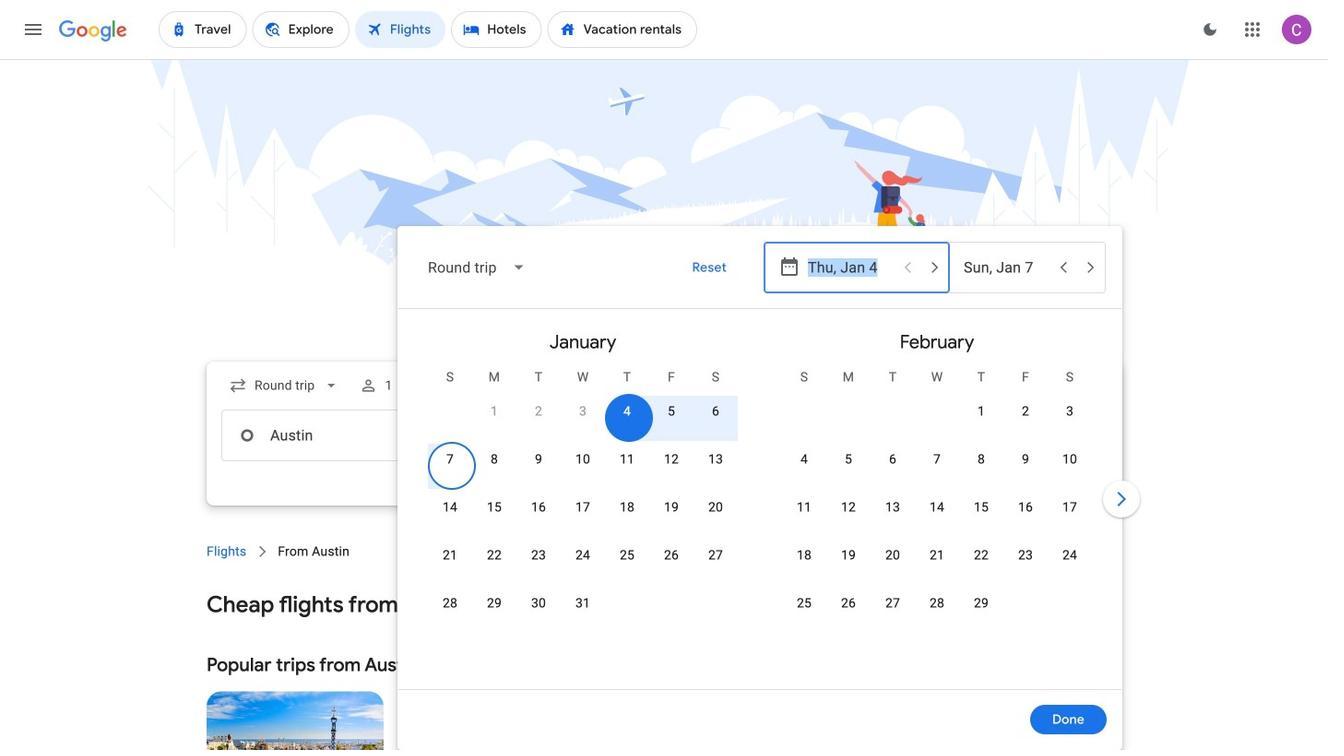 Task type: describe. For each thing, give the bounding box(es) containing it.
row up wed, jan 31 'element' on the left bottom of page
[[428, 538, 738, 591]]

tue, feb 20 element
[[886, 546, 901, 565]]

thu, feb 8 element
[[978, 450, 985, 469]]

wed, jan 17 element
[[576, 498, 591, 517]]

197 US dollars text field
[[1069, 705, 1107, 729]]

row up thu, jan 11 element
[[472, 387, 738, 447]]

thu, jan 11 element
[[620, 450, 635, 469]]

fri, feb 9 element
[[1022, 450, 1030, 469]]

thu, jan 4, departure date. element
[[624, 402, 631, 421]]

row up wed, feb 14 element
[[782, 442, 1092, 495]]

sun, feb 18 element
[[797, 546, 812, 565]]

mon, jan 1 element
[[491, 402, 498, 421]]

thu, feb 29 element
[[974, 594, 989, 613]]

mon, jan 8 element
[[491, 450, 498, 469]]

tue, jan 23 element
[[531, 546, 546, 565]]

sat, jan 27 element
[[709, 546, 723, 565]]

1 row group from the left
[[406, 316, 760, 682]]

sat, jan 13 element
[[709, 450, 723, 469]]

mon, jan 15 element
[[487, 498, 502, 517]]

grid inside flight search box
[[406, 316, 1115, 700]]

mon, feb 19 element
[[841, 546, 856, 565]]

fri, jan 5 element
[[668, 402, 675, 421]]

thu, feb 1 element
[[978, 402, 985, 421]]

mon, feb 5 element
[[845, 450, 853, 469]]

Departure text field
[[808, 411, 893, 460]]

mon, jan 29 element
[[487, 594, 502, 613]]

Return text field
[[964, 411, 1049, 460]]

row up fri, feb 9 element
[[960, 387, 1092, 447]]

sat, feb 24 element
[[1063, 546, 1078, 565]]

sun, feb 4 element
[[801, 450, 808, 469]]

wed, feb 7 element
[[934, 450, 941, 469]]

row up wed, jan 17 element
[[428, 442, 738, 495]]

wed, feb 21 element
[[930, 546, 945, 565]]

row up wed, feb 28 element
[[782, 538, 1092, 591]]



Task type: vqa. For each thing, say whether or not it's contained in the screenshot.
Tue, Jan 30 element
yes



Task type: locate. For each thing, give the bounding box(es) containing it.
row down mon, jan 22 element
[[428, 586, 605, 638]]

thu, jan 25 element
[[620, 546, 635, 565]]

sat, jan 20 element
[[709, 498, 723, 517]]

sun, jan 7, return date. element
[[447, 450, 454, 469]]

row
[[472, 387, 738, 447], [960, 387, 1092, 447], [428, 442, 738, 495], [782, 442, 1092, 495], [428, 490, 738, 543], [782, 490, 1092, 543], [428, 538, 738, 591], [782, 538, 1092, 591], [428, 586, 605, 638], [782, 586, 1004, 638]]

row up wed, jan 24 element
[[428, 490, 738, 543]]

Flight search field
[[192, 226, 1144, 750]]

row down tue, feb 20 element
[[782, 586, 1004, 638]]

tue, jan 16 element
[[531, 498, 546, 517]]

row up wed, feb 21 element
[[782, 490, 1092, 543]]

change appearance image
[[1188, 7, 1233, 52]]

tue, jan 30 element
[[531, 594, 546, 613]]

Return text field
[[964, 243, 1049, 292]]

sun, jan 21 element
[[443, 546, 458, 565]]

None text field
[[221, 410, 482, 461]]

thu, jan 18 element
[[620, 498, 635, 517]]

sat, feb 17 element
[[1063, 498, 1078, 517]]

wed, feb 14 element
[[930, 498, 945, 517]]

tue, feb 27 element
[[886, 594, 901, 613]]

tue, jan 2 element
[[535, 402, 543, 421]]

sat, jan 6 element
[[712, 402, 720, 421]]

thu, feb 22 element
[[974, 546, 989, 565]]

sun, jan 14 element
[[443, 498, 458, 517]]

next image
[[1100, 477, 1144, 521]]

mon, jan 22 element
[[487, 546, 502, 565]]

sat, feb 3 element
[[1067, 402, 1074, 421]]

tue, jan 9 element
[[535, 450, 543, 469]]

tue, feb 13 element
[[886, 498, 901, 517]]

main menu image
[[22, 18, 44, 41]]

None field
[[413, 245, 541, 290], [221, 369, 348, 402], [413, 245, 541, 290], [221, 369, 348, 402]]

fri, feb 2 element
[[1022, 402, 1030, 421]]

row group
[[406, 316, 760, 682], [760, 316, 1115, 682]]

2 row group from the left
[[760, 316, 1115, 682]]

sat, feb 10 element
[[1063, 450, 1078, 469]]

sun, feb 25 element
[[797, 594, 812, 613]]

sun, jan 28 element
[[443, 594, 458, 613]]

wed, jan 3 element
[[579, 402, 587, 421]]

fri, feb 16 element
[[1019, 498, 1033, 517]]

wed, feb 28 element
[[930, 594, 945, 613]]

grid
[[406, 316, 1115, 700]]

sun, feb 11 element
[[797, 498, 812, 517]]

wed, jan 10 element
[[576, 450, 591, 469]]

thu, feb 15 element
[[974, 498, 989, 517]]

wed, jan 31 element
[[576, 594, 591, 613]]

mon, feb 26 element
[[841, 594, 856, 613]]

Departure text field
[[808, 243, 893, 292]]

tue, feb 6 element
[[889, 450, 897, 469]]

fri, jan 26 element
[[664, 546, 679, 565]]

fri, jan 12 element
[[664, 450, 679, 469]]

fri, feb 23 element
[[1019, 546, 1033, 565]]

wed, jan 24 element
[[576, 546, 591, 565]]

mon, feb 12 element
[[841, 498, 856, 517]]

fri, jan 19 element
[[664, 498, 679, 517]]



